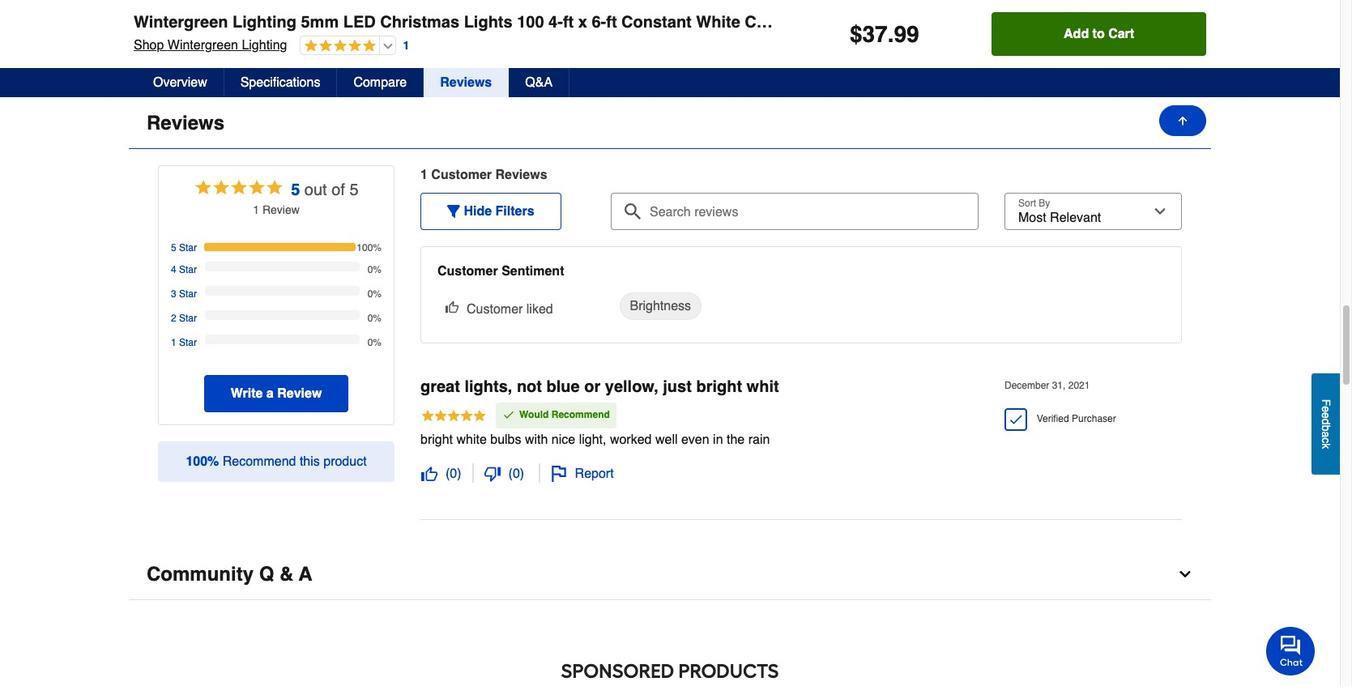 Task type: vqa. For each thing, say whether or not it's contained in the screenshot.
'31,' at the bottom of the page
yes



Task type: locate. For each thing, give the bounding box(es) containing it.
a up k
[[1320, 432, 1333, 438]]

2 ( 0 ) from the left
[[509, 467, 524, 481]]

1 horizontal spatial angle
[[1035, 36, 1067, 51]]

0
[[450, 467, 457, 481], [513, 467, 520, 481]]

3 star
[[171, 288, 197, 300]]

angle left to
[[1035, 36, 1067, 51]]

2 vertical spatial review
[[277, 386, 322, 401]]

add
[[1064, 27, 1089, 41]]

write a review
[[231, 386, 322, 401]]

2 lights from the left
[[859, 13, 908, 32]]

1 ( from the left
[[446, 467, 450, 481]]

wide angle cell
[[309, 36, 443, 52], [1002, 36, 1136, 52]]

a
[[266, 386, 274, 401], [1320, 432, 1333, 438]]

customer sentiment
[[438, 264, 564, 279]]

5 stars image left out
[[194, 178, 285, 202]]

5 stars image
[[301, 39, 376, 54], [194, 178, 285, 202], [421, 409, 487, 426]]

5 up 4
[[171, 242, 176, 254]]

0 horizontal spatial 0
[[450, 467, 457, 481]]

1 horizontal spatial 5 stars image
[[301, 39, 376, 54]]

constant
[[622, 13, 692, 32]]

december 31, 2021
[[1005, 380, 1090, 392]]

christmas left the net
[[745, 13, 824, 32]]

5 star
[[171, 242, 197, 254]]

37
[[863, 21, 888, 47]]

5
[[291, 181, 300, 199], [350, 181, 359, 199], [171, 242, 176, 254]]

1 wide from the left
[[309, 36, 339, 51]]

report button
[[550, 464, 615, 484]]

0 horizontal spatial ( 0 )
[[446, 467, 462, 481]]

1 horizontal spatial wide angle cell
[[1002, 36, 1136, 52]]

( for thumb down 'image'
[[509, 467, 513, 481]]

5 stars image up white
[[421, 409, 487, 426]]

4-
[[549, 13, 563, 32]]

1 horizontal spatial wide angle
[[1002, 36, 1067, 51]]

( 0 )
[[446, 467, 462, 481], [509, 467, 524, 481]]

bright right just
[[696, 378, 742, 396]]

wide down 5mm
[[309, 36, 339, 51]]

customer for customer liked
[[467, 302, 523, 317]]

wintergreen
[[134, 13, 228, 32], [168, 38, 238, 53]]

review inside 5 out of 5 1 review
[[262, 203, 300, 216]]

checkmark image up 'bulbs'
[[502, 409, 515, 421]]

reviews down overview button
[[147, 112, 225, 134]]

0 vertical spatial customer
[[431, 168, 492, 182]]

1 star from the top
[[179, 242, 197, 254]]

0 horizontal spatial ft
[[563, 13, 574, 32]]

q&a
[[525, 75, 553, 90]]

liked
[[527, 302, 553, 317]]

customer up thumb up image
[[438, 264, 498, 279]]

0 horizontal spatial )
[[457, 467, 462, 481]]

specifications
[[240, 75, 320, 90]]

0 vertical spatial wintergreen
[[134, 13, 228, 32]]

0 horizontal spatial angle
[[342, 36, 374, 51]]

1 angle from the left
[[342, 36, 374, 51]]

4 0% from the top
[[368, 337, 382, 348]]

star right 3
[[179, 288, 197, 300]]

1 horizontal spatial (
[[509, 467, 513, 481]]

0 horizontal spatial (
[[446, 467, 450, 481]]

1 0% from the top
[[368, 264, 382, 275]]

0 horizontal spatial 100
[[186, 455, 208, 469]]

flag image
[[551, 466, 567, 482]]

arrow up image
[[1177, 114, 1190, 127]]

1 vertical spatial 100
[[186, 455, 208, 469]]

review for customer
[[495, 168, 540, 182]]

community q & a
[[147, 563, 312, 586]]

shop
[[134, 38, 164, 53]]

1 horizontal spatial 5
[[291, 181, 300, 199]]

net
[[829, 13, 855, 32]]

0 horizontal spatial lights
[[464, 13, 513, 32]]

2 ) from the left
[[520, 467, 524, 481]]

ft left x
[[563, 13, 574, 32]]

wide angle down star
[[1002, 36, 1067, 51]]

5 right of
[[350, 181, 359, 199]]

ft right x
[[606, 13, 617, 32]]

1 star
[[171, 337, 197, 348]]

4 star from the top
[[179, 313, 197, 324]]

0 right thumb up icon
[[450, 467, 457, 481]]

hide filters
[[464, 204, 534, 219]]

2 wide angle cell from the left
[[1002, 36, 1136, 52]]

star up 4 star
[[179, 242, 197, 254]]

1 horizontal spatial a
[[1320, 432, 1333, 438]]

x
[[578, 13, 587, 32]]

lights
[[464, 13, 513, 32], [859, 13, 908, 32]]

bright white bulbs with nice light, worked well even in the rain
[[421, 433, 770, 447]]

1 horizontal spatial ( 0 )
[[509, 467, 524, 481]]

reviews button
[[424, 68, 509, 97], [129, 98, 1211, 149]]

1 ( 0 ) from the left
[[446, 467, 462, 481]]

wide angle down led
[[309, 36, 374, 51]]

2 horizontal spatial 5 stars image
[[421, 409, 487, 426]]

0%
[[368, 264, 382, 275], [368, 288, 382, 300], [368, 313, 382, 324], [368, 337, 382, 348]]

1 horizontal spatial checkmark image
[[1008, 411, 1024, 428]]

checkmark image down december on the bottom right of page
[[1008, 411, 1024, 428]]

the
[[727, 433, 745, 447]]

star down '2 star'
[[179, 337, 197, 348]]

customer for customer sentiment
[[438, 264, 498, 279]]

5 left out
[[291, 181, 300, 199]]

1 horizontal spatial )
[[520, 467, 524, 481]]

( right thumb up icon
[[446, 467, 450, 481]]

1 horizontal spatial lights
[[859, 13, 908, 32]]

2021
[[1069, 380, 1090, 392]]

cart
[[1109, 27, 1135, 41]]

customer down customer sentiment
[[467, 302, 523, 317]]

recommend
[[552, 409, 610, 421], [223, 455, 296, 469]]

lighting up specifications
[[242, 38, 287, 53]]

0 horizontal spatial christmas
[[380, 13, 460, 32]]

)
[[457, 467, 462, 481], [520, 467, 524, 481]]

e up d
[[1320, 406, 1333, 413]]

5 star from the top
[[179, 337, 197, 348]]

thumb down image
[[484, 466, 500, 482]]

1 vertical spatial reviews
[[147, 112, 225, 134]]

2 0% from the top
[[368, 288, 382, 300]]

white
[[457, 433, 487, 447]]

1 horizontal spatial recommend
[[552, 409, 610, 421]]

review
[[495, 168, 540, 182], [262, 203, 300, 216], [277, 386, 322, 401]]

star right 2
[[179, 313, 197, 324]]

wide
[[309, 36, 339, 51], [1002, 36, 1031, 51]]

even
[[681, 433, 710, 447]]

) right thumb up icon
[[457, 467, 462, 481]]

( 0 ) right thumb up icon
[[446, 467, 462, 481]]

0 vertical spatial a
[[266, 386, 274, 401]]

0% for 3 star
[[368, 288, 382, 300]]

0% for 4 star
[[368, 264, 382, 275]]

bright up thumb up icon
[[421, 433, 453, 447]]

lighting left 5mm
[[233, 13, 297, 32]]

b
[[1320, 425, 1333, 432]]

( right thumb down 'image'
[[509, 467, 513, 481]]

2 0 from the left
[[513, 467, 520, 481]]

f e e d b a c k
[[1320, 399, 1333, 449]]

bulb
[[157, 36, 186, 51]]

blue
[[547, 378, 580, 396]]

thumb up image
[[421, 466, 438, 482]]

2 star from the top
[[179, 264, 197, 275]]

0 horizontal spatial wide
[[309, 36, 339, 51]]

chevron up image
[[1177, 115, 1194, 131]]

sponsored products
[[561, 660, 779, 683]]

5 stars image down 5mm
[[301, 39, 376, 54]]

0 horizontal spatial 5 stars image
[[194, 178, 285, 202]]

wintergreen up overview button
[[168, 38, 238, 53]]

star for 2 star
[[179, 313, 197, 324]]

0 right thumb down 'image'
[[513, 467, 520, 481]]

1 christmas from the left
[[380, 13, 460, 32]]

0% for 1 star
[[368, 337, 382, 348]]

0 horizontal spatial bright
[[421, 433, 453, 447]]

angle down led
[[342, 36, 374, 51]]

customer
[[431, 168, 492, 182], [438, 264, 498, 279], [467, 302, 523, 317]]

3
[[171, 288, 176, 300]]

1 horizontal spatial bright
[[696, 378, 742, 396]]

3 0% from the top
[[368, 313, 382, 324]]

0 horizontal spatial wide angle
[[309, 36, 374, 51]]

wide down star
[[1002, 36, 1031, 51]]

write
[[231, 386, 263, 401]]

1 vertical spatial customer
[[438, 264, 498, 279]]

1 ft from the left
[[563, 13, 574, 32]]

1 vertical spatial a
[[1320, 432, 1333, 438]]

0 vertical spatial recommend
[[552, 409, 610, 421]]

bulb style
[[157, 36, 221, 51]]

$
[[850, 21, 863, 47]]

1 horizontal spatial 100
[[517, 13, 544, 32]]

2 vertical spatial customer
[[467, 302, 523, 317]]

purchaser
[[1072, 413, 1116, 425]]

just
[[663, 378, 692, 396]]

2 wide from the left
[[1002, 36, 1031, 51]]

1 vertical spatial lighting
[[242, 38, 287, 53]]

overview button
[[137, 68, 224, 97]]

1 horizontal spatial wide
[[1002, 36, 1031, 51]]

1 horizontal spatial 0
[[513, 467, 520, 481]]

recommend right %
[[223, 455, 296, 469]]

0 vertical spatial 5 stars image
[[301, 39, 376, 54]]

1 horizontal spatial christmas
[[745, 13, 824, 32]]

1 vertical spatial recommend
[[223, 455, 296, 469]]

0 vertical spatial reviews
[[440, 75, 492, 90]]

energy
[[912, 13, 981, 32]]

(
[[446, 467, 450, 481], [509, 467, 513, 481]]

brightness
[[630, 299, 691, 314]]

f
[[1320, 399, 1333, 406]]

e up "b" on the right bottom of the page
[[1320, 413, 1333, 419]]

checkmark image
[[502, 409, 515, 421], [1008, 411, 1024, 428]]

4
[[171, 264, 176, 275]]

( 0 ) right thumb down 'image'
[[509, 467, 524, 481]]

2 wide angle from the left
[[1002, 36, 1067, 51]]

reviews left q&a
[[440, 75, 492, 90]]

a inside 'write a review' button
[[266, 386, 274, 401]]

0 horizontal spatial a
[[266, 386, 274, 401]]

0 horizontal spatial recommend
[[223, 455, 296, 469]]

cell
[[771, 36, 905, 52]]

4 star
[[171, 264, 197, 275]]

well
[[655, 433, 678, 447]]

sentiment
[[502, 264, 564, 279]]

sponsored
[[561, 660, 674, 683]]

31,
[[1052, 380, 1066, 392]]

2 ft from the left
[[606, 13, 617, 32]]

wintergreen up bulb style
[[134, 13, 228, 32]]

1 horizontal spatial ft
[[606, 13, 617, 32]]

angle
[[342, 36, 374, 51], [1035, 36, 1067, 51]]

of
[[332, 181, 345, 199]]

) for thumb up icon
[[457, 467, 462, 481]]

lighting
[[233, 13, 297, 32], [242, 38, 287, 53]]

0 vertical spatial review
[[495, 168, 540, 182]]

star right 4
[[179, 264, 197, 275]]

add to cart button
[[992, 12, 1207, 56]]

recommend up light,
[[552, 409, 610, 421]]

would
[[519, 409, 549, 421]]

) right thumb down 'image'
[[520, 467, 524, 481]]

1 0 from the left
[[450, 467, 457, 481]]

1
[[403, 39, 409, 52], [421, 168, 428, 182], [253, 203, 259, 216], [171, 337, 176, 348]]

0 horizontal spatial 5
[[171, 242, 176, 254]]

0 horizontal spatial wide angle cell
[[309, 36, 443, 52]]

1 ) from the left
[[457, 467, 462, 481]]

wintergreen lighting 5mm led christmas lights 100 4-ft x 6-ft constant white christmas net lights energy star
[[134, 13, 1028, 32]]

1 horizontal spatial reviews
[[440, 75, 492, 90]]

1 vertical spatial review
[[262, 203, 300, 216]]

1 for 1
[[403, 39, 409, 52]]

1 vertical spatial 5 stars image
[[194, 178, 285, 202]]

brightness button
[[619, 292, 702, 320]]

1 wide angle from the left
[[309, 36, 374, 51]]

1 e from the top
[[1320, 406, 1333, 413]]

5mm
[[301, 13, 339, 32]]

Search reviews text field
[[617, 193, 972, 220]]

customer up filter image
[[431, 168, 492, 182]]

3 star from the top
[[179, 288, 197, 300]]

review inside button
[[277, 386, 322, 401]]

christmas right led
[[380, 13, 460, 32]]

2 ( from the left
[[509, 467, 513, 481]]

ft
[[563, 13, 574, 32], [606, 13, 617, 32]]

a right the write
[[266, 386, 274, 401]]



Task type: describe. For each thing, give the bounding box(es) containing it.
compare
[[354, 75, 407, 90]]

5 for out
[[291, 181, 300, 199]]

c
[[1320, 438, 1333, 444]]

0 for thumb down 'image'
[[513, 467, 520, 481]]

chevron down image
[[1177, 567, 1194, 583]]

style
[[190, 36, 221, 51]]

2 angle from the left
[[1035, 36, 1067, 51]]

overview
[[153, 75, 207, 90]]

nice
[[552, 433, 576, 447]]

product
[[324, 455, 367, 469]]

to
[[1093, 27, 1105, 41]]

products
[[679, 660, 779, 683]]

5 for star
[[171, 242, 176, 254]]

$ 37 . 99
[[850, 21, 919, 47]]

0 horizontal spatial reviews
[[147, 112, 225, 134]]

out
[[305, 181, 327, 199]]

southdeep products heading
[[129, 656, 1211, 686]]

would recommend
[[519, 409, 610, 421]]

5 out of 5 1 review
[[253, 181, 359, 216]]

2 horizontal spatial 5
[[350, 181, 359, 199]]

2 christmas from the left
[[745, 13, 824, 32]]

verified purchaser
[[1032, 413, 1116, 425]]

a
[[299, 563, 312, 586]]

6-
[[592, 13, 606, 32]]

report
[[575, 467, 614, 481]]

led
[[343, 13, 376, 32]]

0% for 2 star
[[368, 313, 382, 324]]

2
[[171, 313, 176, 324]]

( for thumb up icon
[[446, 467, 450, 481]]

add to cart
[[1064, 27, 1135, 41]]

bulbs
[[490, 433, 521, 447]]

community q & a button
[[129, 550, 1211, 601]]

.
[[888, 21, 894, 47]]

0 horizontal spatial checkmark image
[[502, 409, 515, 421]]

or
[[584, 378, 601, 396]]

december
[[1005, 380, 1050, 392]]

2 star
[[171, 313, 197, 324]]

lights,
[[465, 378, 512, 396]]

s
[[540, 168, 547, 182]]

&
[[280, 563, 294, 586]]

star for 4 star
[[179, 264, 197, 275]]

verified
[[1037, 413, 1069, 425]]

star for 3 star
[[179, 288, 197, 300]]

1 vertical spatial wintergreen
[[168, 38, 238, 53]]

) for thumb down 'image'
[[520, 467, 524, 481]]

star for 5 star
[[179, 242, 197, 254]]

chat invite button image
[[1267, 626, 1316, 676]]

shop wintergreen lighting
[[134, 38, 287, 53]]

great
[[421, 378, 460, 396]]

yellow,
[[605, 378, 659, 396]]

1 wide angle cell from the left
[[309, 36, 443, 52]]

review for a
[[277, 386, 322, 401]]

thumb up image
[[446, 301, 459, 314]]

0 vertical spatial lighting
[[233, 13, 297, 32]]

wide for second wide angle cell from right
[[309, 36, 339, 51]]

whit
[[747, 378, 779, 396]]

wide for first wide angle cell from the right
[[1002, 36, 1031, 51]]

100 % recommend this product
[[186, 455, 367, 469]]

worked
[[610, 433, 652, 447]]

1 vertical spatial bright
[[421, 433, 453, 447]]

star
[[985, 13, 1028, 32]]

( 0 ) for thumb down 'image'
[[509, 467, 524, 481]]

d
[[1320, 419, 1333, 425]]

100%
[[357, 242, 382, 254]]

not
[[517, 378, 542, 396]]

1 for 1 customer review s
[[421, 168, 428, 182]]

star for 1 star
[[179, 337, 197, 348]]

with
[[525, 433, 548, 447]]

in
[[713, 433, 723, 447]]

filters
[[496, 204, 534, 219]]

hide
[[464, 204, 492, 219]]

( 0 ) for thumb up icon
[[446, 467, 462, 481]]

%
[[208, 455, 219, 469]]

specifications button
[[224, 68, 337, 97]]

k
[[1320, 444, 1333, 449]]

0 vertical spatial 100
[[517, 13, 544, 32]]

1 customer review s
[[421, 168, 547, 182]]

99
[[894, 21, 919, 47]]

f e e d b a c k button
[[1312, 374, 1340, 475]]

filter image
[[447, 205, 460, 218]]

1 inside 5 out of 5 1 review
[[253, 203, 259, 216]]

write a review button
[[204, 375, 349, 412]]

compare button
[[337, 68, 424, 97]]

this
[[300, 455, 320, 469]]

2 e from the top
[[1320, 413, 1333, 419]]

0 vertical spatial bright
[[696, 378, 742, 396]]

q&a button
[[509, 68, 570, 97]]

great lights, not blue or yellow, just bright whit
[[421, 378, 779, 396]]

a inside f e e d b a c k button
[[1320, 432, 1333, 438]]

white
[[696, 13, 740, 32]]

community
[[147, 563, 254, 586]]

2 vertical spatial 5 stars image
[[421, 409, 487, 426]]

1 for 1 star
[[171, 337, 176, 348]]

q
[[259, 563, 274, 586]]

hide filters button
[[421, 193, 561, 230]]

1 lights from the left
[[464, 13, 513, 32]]

light,
[[579, 433, 606, 447]]

0 for thumb up icon
[[450, 467, 457, 481]]

customer liked
[[467, 302, 553, 317]]



